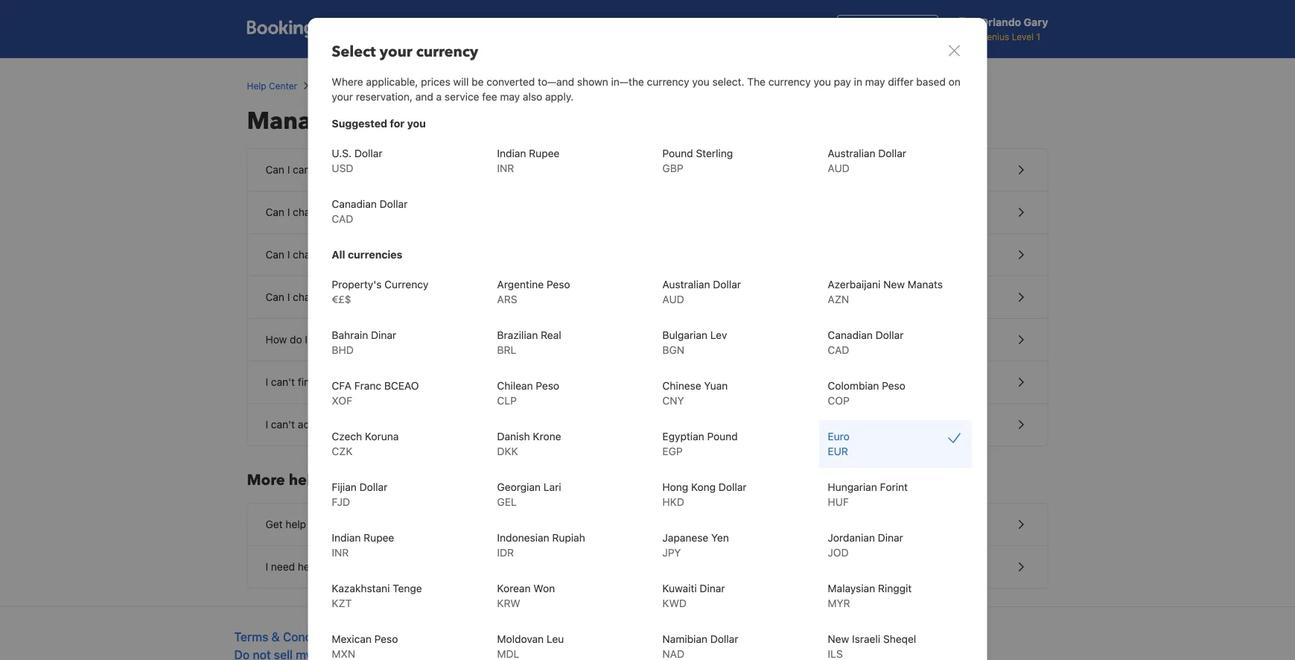 Task type: describe. For each thing, give the bounding box(es) containing it.
moldovan
[[497, 633, 544, 645]]

level
[[1012, 31, 1034, 42]]

can for can i change the number of people traveling?
[[266, 291, 285, 303]]

peso for argentine peso
[[547, 278, 571, 291]]

cancel
[[293, 164, 324, 176]]

jpy
[[663, 547, 681, 559]]

indonesian rupiah idr
[[497, 532, 586, 559]]

€£$
[[332, 293, 351, 306]]

with inside i need help with something else button
[[321, 561, 342, 573]]

cfa franc bceao xof
[[332, 380, 419, 407]]

lev
[[711, 329, 728, 341]]

i need help with something else button
[[248, 546, 1048, 588]]

namibian dollar
[[663, 633, 739, 645]]

cfa
[[332, 380, 352, 392]]

booking for with
[[341, 518, 379, 531]]

euro
[[828, 430, 850, 443]]

& for privacy
[[401, 630, 410, 644]]

your inside where applicable, prices will be converted to—and shown in—the currency you select. the currency you pay in may differ based on your reservation, and a service fee may also apply.
[[332, 91, 353, 103]]

1 horizontal spatial currency
[[647, 76, 690, 88]]

orlando gary genius level 1
[[981, 16, 1049, 42]]

select.
[[713, 76, 745, 88]]

can i change the number of people traveling?
[[266, 291, 484, 303]]

1 horizontal spatial canadian
[[828, 329, 873, 341]]

0 horizontal spatial –
[[393, 418, 399, 431]]

apply.
[[546, 91, 574, 103]]

privacy & cookie statement link
[[358, 630, 509, 644]]

0 horizontal spatial australian dollar aud
[[663, 278, 741, 306]]

something
[[344, 561, 395, 573]]

1
[[1037, 31, 1041, 42]]

traveling?
[[438, 291, 484, 303]]

jod
[[828, 547, 849, 559]]

center
[[269, 80, 297, 91]]

hkd
[[663, 496, 685, 508]]

where
[[332, 76, 363, 88]]

i left need
[[266, 561, 268, 573]]

do? inside i can't find my booking confirmation – what should i do? button
[[517, 376, 534, 388]]

change for booking?
[[293, 206, 328, 218]]

krw
[[497, 597, 521, 610]]

0 horizontal spatial currency
[[416, 42, 479, 62]]

contact
[[364, 333, 401, 346]]

cny
[[663, 395, 685, 407]]

kuwaiti
[[663, 582, 697, 595]]

malaysian ringgit myr
[[828, 582, 912, 610]]

a inside where applicable, prices will be converted to—and shown in—the currency you select. the currency you pay in may differ based on your reservation, and a service fee may also apply.
[[436, 91, 442, 103]]

0 vertical spatial may
[[866, 76, 886, 88]]

1 horizontal spatial you
[[693, 76, 710, 88]]

0 horizontal spatial what
[[402, 418, 425, 431]]

czech koruna czk
[[332, 430, 399, 458]]

i can't find my booking confirmation – what should i do? button
[[248, 361, 1048, 404]]

how do i update my contact info?
[[266, 333, 427, 346]]

bceao
[[384, 380, 419, 392]]

clp
[[497, 395, 517, 407]]

of for people
[[389, 291, 399, 303]]

can't for access
[[271, 418, 295, 431]]

booking? for can i cancel my booking?
[[344, 164, 388, 176]]

hungarian
[[828, 481, 878, 493]]

argentine peso ars
[[497, 278, 571, 306]]

1 vertical spatial should
[[428, 418, 460, 431]]

a inside button
[[332, 518, 338, 531]]

kong
[[692, 481, 716, 493]]

on
[[949, 76, 961, 88]]

bhd
[[332, 344, 354, 356]]

genius
[[981, 31, 1010, 42]]

the for number
[[331, 291, 347, 303]]

help for more
[[289, 470, 321, 491]]

more
[[247, 470, 285, 491]]

mexican
[[332, 633, 372, 645]]

azn
[[828, 293, 850, 306]]

1 horizontal spatial inr
[[497, 162, 514, 174]]

1 horizontal spatial what
[[450, 376, 473, 388]]

about booking.com link
[[524, 630, 633, 644]]

i inside button
[[287, 164, 290, 176]]

i can't find my booking confirmation – what should i do?
[[266, 376, 534, 388]]

manats
[[908, 278, 943, 291]]

danish krone dkk
[[497, 430, 562, 458]]

1 vertical spatial indian rupee inr
[[332, 532, 394, 559]]

info?
[[404, 333, 427, 346]]

else
[[398, 561, 417, 573]]

mexican peso link
[[323, 623, 477, 660]]

bahrain dinar bhd
[[332, 329, 397, 356]]

forint
[[881, 481, 908, 493]]

real
[[541, 329, 562, 341]]

pound inside the pound sterling gbp
[[663, 147, 694, 159]]

idr
[[497, 547, 514, 559]]

new israeli sheqel link
[[819, 623, 973, 660]]

new inside new israeli sheqel link
[[828, 633, 850, 645]]

gary
[[1024, 16, 1049, 28]]

yen
[[712, 532, 729, 544]]

all
[[332, 249, 345, 261]]

dollar inside hong kong dollar hkd
[[719, 481, 747, 493]]

2 horizontal spatial currency
[[769, 76, 811, 88]]

dollar right namibian
[[711, 633, 739, 645]]

1 horizontal spatial indian
[[497, 147, 526, 159]]

can't for find
[[271, 376, 295, 388]]

0 vertical spatial aud
[[828, 162, 850, 174]]

1 horizontal spatial indian rupee inr
[[497, 147, 560, 174]]

hong
[[663, 481, 689, 493]]

i right do
[[305, 333, 308, 346]]

1 vertical spatial indian
[[332, 532, 361, 544]]

close the list of currencies image
[[946, 42, 964, 60]]

can for can i change the type of vehicle i booked?
[[266, 249, 285, 261]]

pay
[[834, 76, 852, 88]]

statement
[[452, 630, 509, 644]]

currency
[[385, 278, 429, 291]]

about booking.com
[[524, 630, 633, 644]]

can i change my booking?
[[266, 206, 392, 218]]

terms & conditions
[[234, 630, 343, 644]]

dollar up lev
[[713, 278, 741, 291]]

peso inside mexican peso "link"
[[375, 633, 398, 645]]

huf
[[828, 496, 849, 508]]

can for can i change my booking?
[[266, 206, 285, 218]]

be
[[472, 76, 484, 88]]

0 vertical spatial australian dollar aud
[[828, 147, 907, 174]]

brazilian
[[497, 329, 538, 341]]

egyptian
[[663, 430, 705, 443]]

vehicle
[[386, 249, 420, 261]]

property's
[[332, 278, 382, 291]]

bgn
[[663, 344, 685, 356]]

yuan
[[705, 380, 728, 392]]

sterling
[[696, 147, 733, 159]]

the for type
[[331, 249, 347, 261]]

do? inside i can't access my booking – what should i do? button
[[468, 418, 486, 431]]

confirmation
[[378, 376, 438, 388]]

egyptian pound egp
[[663, 430, 738, 458]]

in
[[854, 76, 863, 88]]

of for vehicle
[[374, 249, 383, 261]]

suggested for you
[[332, 117, 426, 130]]

georgian lari gel
[[497, 481, 562, 508]]



Task type: locate. For each thing, give the bounding box(es) containing it.
u.s.
[[332, 147, 352, 159]]

1 horizontal spatial of
[[389, 291, 399, 303]]

2 can't from the top
[[271, 418, 295, 431]]

ars
[[497, 293, 518, 306]]

leu
[[547, 633, 564, 645]]

currency
[[416, 42, 479, 62], [647, 76, 690, 88], [769, 76, 811, 88]]

1 vertical spatial australian dollar aud
[[663, 278, 741, 306]]

booking? down the u.s. in the top left of the page
[[344, 164, 388, 176]]

help right need
[[298, 561, 319, 573]]

also
[[523, 91, 543, 103]]

booking inside button
[[341, 518, 379, 531]]

what right 'confirmation'
[[450, 376, 473, 388]]

peso right argentine
[[547, 278, 571, 291]]

my down xof
[[334, 418, 349, 431]]

1 horizontal spatial a
[[436, 91, 442, 103]]

my inside button
[[327, 164, 342, 176]]

may down the converted
[[500, 91, 520, 103]]

0 horizontal spatial indian
[[332, 532, 361, 544]]

1 horizontal spatial dinar
[[700, 582, 726, 595]]

a right and
[[436, 91, 442, 103]]

peso right colombian
[[882, 380, 906, 392]]

peso for colombian peso
[[882, 380, 906, 392]]

do
[[290, 333, 302, 346]]

booking down reservation,
[[347, 105, 445, 137]]

booking down fjd
[[341, 518, 379, 531]]

2 & from the left
[[401, 630, 410, 644]]

get help with a booking
[[266, 518, 379, 531]]

kazakhstani tenge kzt
[[332, 582, 422, 610]]

1 vertical spatial rupee
[[364, 532, 394, 544]]

0 vertical spatial –
[[441, 376, 447, 388]]

booking down cfa franc bceao xof
[[351, 418, 390, 431]]

1 horizontal spatial do?
[[517, 376, 534, 388]]

1 vertical spatial with
[[321, 561, 342, 573]]

i left the danish
[[463, 418, 466, 431]]

1 vertical spatial may
[[500, 91, 520, 103]]

inr down fee
[[497, 162, 514, 174]]

booking? up can i change the type of vehicle i booked?
[[348, 206, 392, 218]]

0 horizontal spatial inr
[[332, 547, 349, 559]]

dinar inside kuwaiti dinar kwd
[[700, 582, 726, 595]]

1 vertical spatial change
[[293, 249, 328, 261]]

i down can i cancel my booking?
[[287, 206, 290, 218]]

2 vertical spatial change
[[293, 291, 328, 303]]

0 horizontal spatial of
[[374, 249, 383, 261]]

1 horizontal spatial your
[[380, 42, 413, 62]]

select
[[332, 42, 376, 62]]

frequently
[[314, 80, 359, 91]]

inr up "i need help with something else"
[[332, 547, 349, 559]]

2 change from the top
[[293, 249, 328, 261]]

need
[[271, 561, 295, 573]]

1 vertical spatial cad
[[828, 344, 850, 356]]

can down can i cancel my booking?
[[266, 206, 285, 218]]

privacy
[[358, 630, 398, 644]]

0 horizontal spatial your
[[332, 91, 353, 103]]

euro eur
[[828, 430, 850, 458]]

new left israeli
[[828, 633, 850, 645]]

1 horizontal spatial &
[[401, 630, 410, 644]]

i left all
[[287, 249, 290, 261]]

4 can from the top
[[266, 291, 285, 303]]

kzt
[[332, 597, 352, 610]]

dinar left info?
[[371, 329, 397, 341]]

my for access
[[334, 418, 349, 431]]

0 vertical spatial the
[[331, 249, 347, 261]]

should down 'confirmation'
[[428, 418, 460, 431]]

0 horizontal spatial canadian dollar cad
[[332, 198, 408, 225]]

1 horizontal spatial aud
[[828, 162, 850, 174]]

dinar inside the jordanian dinar jod
[[878, 532, 904, 544]]

dollar
[[355, 147, 383, 159], [879, 147, 907, 159], [380, 198, 408, 210], [713, 278, 741, 291], [876, 329, 904, 341], [360, 481, 388, 493], [719, 481, 747, 493], [711, 633, 739, 645]]

1 vertical spatial inr
[[332, 547, 349, 559]]

0 vertical spatial a
[[436, 91, 442, 103]]

dollar down differ
[[879, 147, 907, 159]]

change down "cancel"
[[293, 206, 328, 218]]

1 vertical spatial new
[[828, 633, 850, 645]]

cookie
[[413, 630, 449, 644]]

0 vertical spatial indian
[[497, 147, 526, 159]]

help right more
[[289, 470, 321, 491]]

can up 'how'
[[266, 291, 285, 303]]

currencies
[[348, 249, 403, 261]]

3 can from the top
[[266, 249, 285, 261]]

can't left find
[[271, 376, 295, 388]]

i can't access my booking – what should i do? button
[[248, 404, 1048, 446]]

all currencies
[[332, 249, 403, 261]]

you right 'for'
[[407, 117, 426, 130]]

0 vertical spatial your
[[380, 42, 413, 62]]

the
[[331, 249, 347, 261], [331, 291, 347, 303]]

1 horizontal spatial cad
[[828, 344, 850, 356]]

booking up xof
[[336, 376, 375, 388]]

dinar for bahrain dinar bhd
[[371, 329, 397, 341]]

myr
[[828, 597, 851, 610]]

peso inside chilean peso clp
[[536, 380, 560, 392]]

change for type
[[293, 249, 328, 261]]

asked
[[361, 80, 386, 91]]

1 horizontal spatial should
[[476, 376, 508, 388]]

pound right "egyptian" at the right of page
[[708, 430, 738, 443]]

franc
[[355, 380, 382, 392]]

can left "cancel"
[[266, 164, 285, 176]]

dollar right fijian at left
[[360, 481, 388, 493]]

access
[[298, 418, 332, 431]]

type
[[350, 249, 371, 261]]

my right update
[[347, 333, 361, 346]]

0 horizontal spatial you
[[407, 117, 426, 130]]

1 horizontal spatial rupee
[[529, 147, 560, 159]]

your up applicable,
[[380, 42, 413, 62]]

bahrain
[[332, 329, 368, 341]]

i can't access my booking – what should i do?
[[266, 418, 486, 431]]

dollar right the u.s. in the top left of the page
[[355, 147, 383, 159]]

should up clp
[[476, 376, 508, 388]]

help center button
[[247, 79, 297, 92]]

dollar right 'kong'
[[719, 481, 747, 493]]

applicable,
[[366, 76, 418, 88]]

of right type at the top left of the page
[[374, 249, 383, 261]]

bulgarian lev bgn
[[663, 329, 728, 356]]

can inside button
[[266, 164, 285, 176]]

pound up gbp
[[663, 147, 694, 159]]

frequently asked questions
[[314, 80, 430, 91]]

new
[[884, 278, 905, 291], [828, 633, 850, 645]]

booking for access
[[351, 418, 390, 431]]

kazakhstani
[[332, 582, 390, 595]]

with
[[309, 518, 329, 531], [321, 561, 342, 573]]

0 horizontal spatial aud
[[663, 293, 685, 306]]

2 vertical spatial help
[[298, 561, 319, 573]]

0 vertical spatial canadian dollar cad
[[332, 198, 408, 225]]

1 vertical spatial the
[[331, 291, 347, 303]]

can left all
[[266, 249, 285, 261]]

will
[[454, 76, 469, 88]]

indian rupee inr up something
[[332, 532, 394, 559]]

booking.com online hotel reservations image
[[247, 20, 354, 38]]

indian down get help with a booking
[[332, 532, 361, 544]]

krone
[[533, 430, 562, 443]]

0 horizontal spatial should
[[428, 418, 460, 431]]

0 vertical spatial can't
[[271, 376, 295, 388]]

booking? inside button
[[344, 164, 388, 176]]

1 change from the top
[[293, 206, 328, 218]]

1 vertical spatial –
[[393, 418, 399, 431]]

suggested
[[332, 117, 388, 130]]

1 vertical spatial help
[[286, 518, 306, 531]]

namibian dollar link
[[654, 623, 807, 660]]

namibian
[[663, 633, 708, 645]]

currency up the prices
[[416, 42, 479, 62]]

i up do
[[287, 291, 290, 303]]

manage
[[247, 105, 341, 137]]

0 vertical spatial help
[[289, 470, 321, 491]]

0 vertical spatial with
[[309, 518, 329, 531]]

rupee down also
[[529, 147, 560, 159]]

help inside button
[[286, 518, 306, 531]]

dinar for kuwaiti dinar kwd
[[700, 582, 726, 595]]

0 vertical spatial cad
[[332, 213, 354, 225]]

dinar for jordanian dinar jod
[[878, 532, 904, 544]]

0 vertical spatial rupee
[[529, 147, 560, 159]]

fee
[[482, 91, 498, 103]]

the down property's
[[331, 291, 347, 303]]

1 & from the left
[[272, 630, 280, 644]]

you
[[693, 76, 710, 88], [814, 76, 832, 88], [407, 117, 426, 130]]

australian down in
[[828, 147, 876, 159]]

dinar inside bahrain dinar bhd
[[371, 329, 397, 341]]

& right terms
[[272, 630, 280, 644]]

0 vertical spatial inr
[[497, 162, 514, 174]]

0 horizontal spatial cad
[[332, 213, 354, 225]]

terms
[[234, 630, 269, 644]]

what right koruna at left
[[402, 418, 425, 431]]

1 can from the top
[[266, 164, 285, 176]]

booking?
[[344, 164, 388, 176], [348, 206, 392, 218]]

select your currency dialog
[[308, 18, 988, 660]]

help inside button
[[298, 561, 319, 573]]

dollar up vehicle
[[380, 198, 408, 210]]

1 horizontal spatial new
[[884, 278, 905, 291]]

0 horizontal spatial indian rupee inr
[[332, 532, 394, 559]]

1 vertical spatial booking?
[[348, 206, 392, 218]]

0 horizontal spatial rupee
[[364, 532, 394, 544]]

1 vertical spatial canadian dollar cad
[[828, 329, 904, 356]]

1 horizontal spatial –
[[441, 376, 447, 388]]

indian down also
[[497, 147, 526, 159]]

my up all
[[331, 206, 346, 218]]

peso right the chilean at the left bottom of the page
[[536, 380, 560, 392]]

dinar right "jordanian"
[[878, 532, 904, 544]]

a
[[436, 91, 442, 103], [332, 518, 338, 531]]

canadian dollar cad up can i change the type of vehicle i booked?
[[332, 198, 408, 225]]

dollar down azerbaijani new manats azn
[[876, 329, 904, 341]]

1 horizontal spatial australian
[[828, 147, 876, 159]]

cad up colombian
[[828, 344, 850, 356]]

georgian
[[497, 481, 541, 493]]

japanese
[[663, 532, 709, 544]]

1 horizontal spatial canadian dollar cad
[[828, 329, 904, 356]]

2 can from the top
[[266, 206, 285, 218]]

new left the manats
[[884, 278, 905, 291]]

a down fjd
[[332, 518, 338, 531]]

the
[[748, 76, 766, 88]]

0 horizontal spatial new
[[828, 633, 850, 645]]

1 vertical spatial can't
[[271, 418, 295, 431]]

with inside the get help with a booking button
[[309, 518, 329, 531]]

of down 'currency'
[[389, 291, 399, 303]]

0 horizontal spatial australian
[[663, 278, 711, 291]]

can't
[[271, 376, 295, 388], [271, 418, 295, 431]]

australian down the can i change the type of vehicle i booked? button
[[663, 278, 711, 291]]

my for find
[[319, 376, 334, 388]]

what
[[450, 376, 473, 388], [402, 418, 425, 431]]

i left 'access'
[[266, 418, 268, 431]]

peso for chilean peso
[[536, 380, 560, 392]]

indian rupee inr down also
[[497, 147, 560, 174]]

can't left 'access'
[[271, 418, 295, 431]]

1 horizontal spatial may
[[866, 76, 886, 88]]

0 vertical spatial new
[[884, 278, 905, 291]]

inr
[[497, 162, 514, 174], [332, 547, 349, 559]]

colombian peso cop
[[828, 380, 906, 407]]

my down the u.s. in the top left of the page
[[327, 164, 342, 176]]

1 horizontal spatial pound
[[708, 430, 738, 443]]

can i cancel my booking?
[[266, 164, 388, 176]]

0 horizontal spatial canadian
[[332, 198, 377, 210]]

i right vehicle
[[423, 249, 426, 261]]

peso right mexican
[[375, 633, 398, 645]]

fjd
[[332, 496, 350, 508]]

my for change
[[331, 206, 346, 218]]

may right in
[[866, 76, 886, 88]]

australian dollar aud
[[828, 147, 907, 174], [663, 278, 741, 306]]

shown
[[577, 76, 609, 88]]

dollar inside 'u.s. dollar usd'
[[355, 147, 383, 159]]

3 change from the top
[[293, 291, 328, 303]]

2 the from the top
[[331, 291, 347, 303]]

change left €£$
[[293, 291, 328, 303]]

0 horizontal spatial a
[[332, 518, 338, 531]]

& for terms
[[272, 630, 280, 644]]

rupiah
[[552, 532, 586, 544]]

may
[[866, 76, 886, 88], [500, 91, 520, 103]]

the inside the can i change the type of vehicle i booked? button
[[331, 249, 347, 261]]

your down the where
[[332, 91, 353, 103]]

help for get
[[286, 518, 306, 531]]

can for can i cancel my booking?
[[266, 164, 285, 176]]

– down cfa franc bceao xof
[[393, 418, 399, 431]]

with right get
[[309, 518, 329, 531]]

2 horizontal spatial you
[[814, 76, 832, 88]]

can i change my booking? button
[[248, 192, 1048, 234]]

you left "pay"
[[814, 76, 832, 88]]

0 horizontal spatial may
[[500, 91, 520, 103]]

conditions
[[283, 630, 343, 644]]

my right find
[[319, 376, 334, 388]]

and
[[416, 91, 434, 103]]

0 horizontal spatial &
[[272, 630, 280, 644]]

i left find
[[266, 376, 268, 388]]

about
[[524, 630, 557, 644]]

the left type at the top left of the page
[[331, 249, 347, 261]]

0 vertical spatial of
[[374, 249, 383, 261]]

1 vertical spatial pound
[[708, 430, 738, 443]]

korean
[[497, 582, 531, 595]]

0 vertical spatial australian
[[828, 147, 876, 159]]

1 vertical spatial a
[[332, 518, 338, 531]]

the inside "can i change the number of people traveling?" button
[[331, 291, 347, 303]]

1 vertical spatial dinar
[[878, 532, 904, 544]]

dollar inside the fijian dollar fjd
[[360, 481, 388, 493]]

0 vertical spatial pound
[[663, 147, 694, 159]]

0 vertical spatial booking?
[[344, 164, 388, 176]]

how
[[266, 333, 287, 346]]

peso inside argentine peso ars
[[547, 278, 571, 291]]

0 vertical spatial do?
[[517, 376, 534, 388]]

2 vertical spatial dinar
[[700, 582, 726, 595]]

i up clp
[[511, 376, 514, 388]]

egp
[[663, 445, 683, 458]]

0 vertical spatial dinar
[[371, 329, 397, 341]]

& left cookie
[[401, 630, 410, 644]]

0 vertical spatial change
[[293, 206, 328, 218]]

cad
[[332, 213, 354, 225], [828, 344, 850, 356]]

update
[[311, 333, 344, 346]]

kuwaiti dinar kwd
[[663, 582, 726, 610]]

chinese
[[663, 380, 702, 392]]

do? up clp
[[517, 376, 534, 388]]

change left all
[[293, 249, 328, 261]]

i
[[287, 164, 290, 176], [287, 206, 290, 218], [287, 249, 290, 261], [423, 249, 426, 261], [287, 291, 290, 303], [305, 333, 308, 346], [266, 376, 268, 388], [511, 376, 514, 388], [266, 418, 268, 431], [463, 418, 466, 431], [266, 561, 268, 573]]

booking? inside button
[[348, 206, 392, 218]]

brazilian real brl
[[497, 329, 562, 356]]

booking? for can i change my booking?
[[348, 206, 392, 218]]

dinar right the kuwaiti
[[700, 582, 726, 595]]

new israeli sheqel
[[828, 633, 917, 645]]

do? left the danish
[[468, 418, 486, 431]]

1 vertical spatial what
[[402, 418, 425, 431]]

tenge
[[393, 582, 422, 595]]

cad up all
[[332, 213, 354, 225]]

pound inside egyptian pound egp
[[708, 430, 738, 443]]

currency right the
[[769, 76, 811, 88]]

0 vertical spatial what
[[450, 376, 473, 388]]

1 can't from the top
[[271, 376, 295, 388]]

peso inside colombian peso cop
[[882, 380, 906, 392]]

0 horizontal spatial do?
[[468, 418, 486, 431]]

0 vertical spatial canadian
[[332, 198, 377, 210]]

1 vertical spatial aud
[[663, 293, 685, 306]]

rupee
[[529, 147, 560, 159], [364, 532, 394, 544]]

currency right in—the
[[647, 76, 690, 88]]

cop
[[828, 395, 850, 407]]

– right 'confirmation'
[[441, 376, 447, 388]]

new inside azerbaijani new manats azn
[[884, 278, 905, 291]]

1 vertical spatial your
[[332, 91, 353, 103]]

rupee up something
[[364, 532, 394, 544]]

with up kazakhstani
[[321, 561, 342, 573]]

you left select.
[[693, 76, 710, 88]]

1 the from the top
[[331, 249, 347, 261]]

danish
[[497, 430, 530, 443]]

canadian down usd
[[332, 198, 377, 210]]

change for number
[[293, 291, 328, 303]]

1 horizontal spatial australian dollar aud
[[828, 147, 907, 174]]

canadian down azn
[[828, 329, 873, 341]]

to—and
[[538, 76, 575, 88]]

help right get
[[286, 518, 306, 531]]

people
[[402, 291, 435, 303]]

canadian dollar cad up colombian
[[828, 329, 904, 356]]

my for cancel
[[327, 164, 342, 176]]

1 vertical spatial canadian
[[828, 329, 873, 341]]

booking for find
[[336, 376, 375, 388]]

0 vertical spatial should
[[476, 376, 508, 388]]

chilean peso clp
[[497, 380, 560, 407]]

0 horizontal spatial dinar
[[371, 329, 397, 341]]

i left "cancel"
[[287, 164, 290, 176]]



Task type: vqa. For each thing, say whether or not it's contained in the screenshot.


